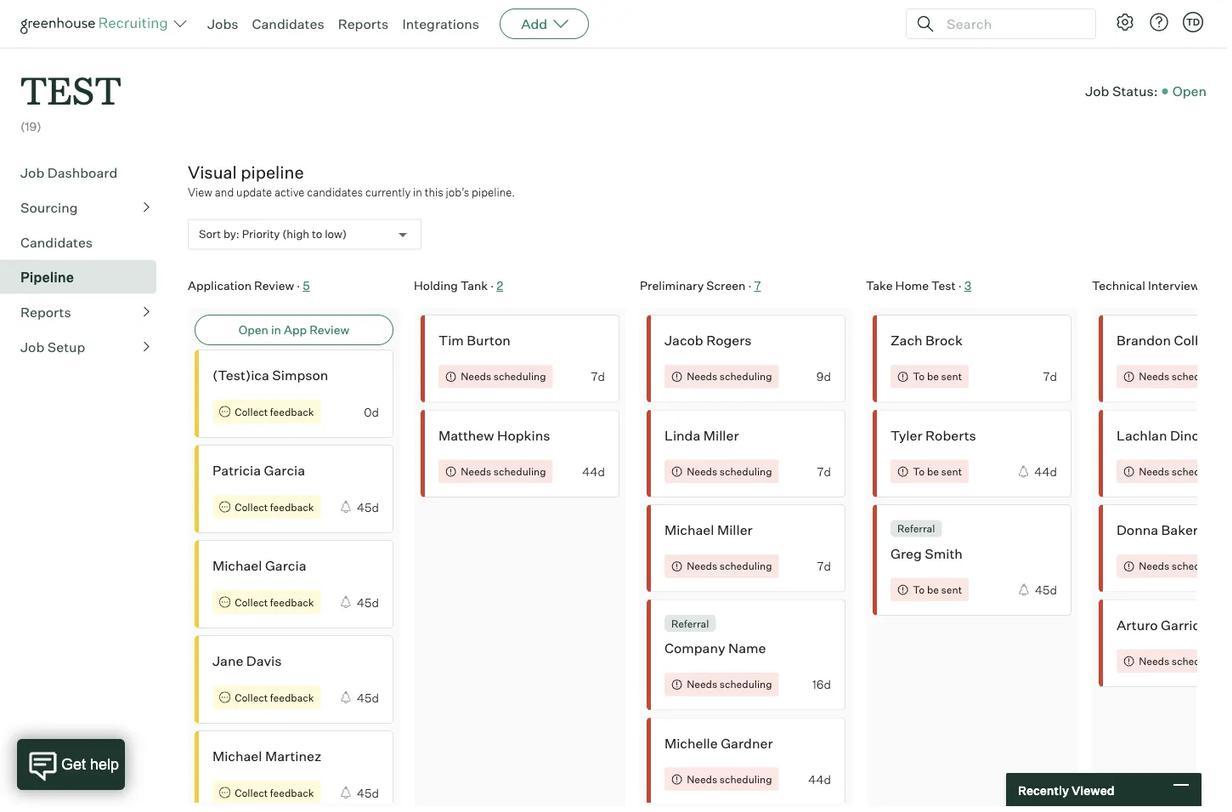 Task type: describe. For each thing, give the bounding box(es) containing it.
44d for matthew hopkins
[[583, 464, 605, 479]]

scheduling for linda miller
[[720, 464, 773, 477]]

job setup link
[[20, 337, 150, 357]]

needs scheduling for tim
[[461, 370, 546, 382]]

dashboard
[[47, 164, 118, 181]]

0 horizontal spatial in
[[271, 322, 281, 337]]

scheduling for jacob rogers
[[720, 370, 773, 382]]

preliminary screen · 7
[[640, 278, 761, 293]]

be for roberts
[[928, 464, 940, 477]]

greenhouse recruiting image
[[20, 14, 173, 34]]

0 vertical spatial reports link
[[338, 15, 389, 32]]

michelle
[[665, 734, 718, 751]]

job dashboard
[[20, 164, 118, 181]]

michael garcia
[[213, 557, 307, 574]]

referral for company
[[672, 617, 710, 629]]

7d for michael miller
[[818, 558, 832, 573]]

3 to be sent from the top
[[913, 583, 963, 595]]

0 vertical spatial review
[[254, 278, 294, 293]]

greg
[[891, 544, 923, 561]]

add
[[521, 15, 548, 32]]

to be sent for brock
[[913, 370, 963, 382]]

dino
[[1171, 426, 1201, 443]]

1 vertical spatial reports link
[[20, 302, 150, 322]]

by:
[[224, 227, 240, 241]]

feedback for (test)ica simpson
[[270, 405, 314, 418]]

1 vertical spatial candidates
[[20, 234, 93, 251]]

greg smith
[[891, 544, 963, 561]]

open in app review link
[[195, 314, 394, 345]]

davis
[[246, 652, 282, 669]]

3 be from the top
[[928, 583, 940, 595]]

needs scheduling for brandon
[[1140, 370, 1225, 382]]

Search text field
[[943, 11, 1081, 36]]

job's
[[446, 185, 470, 199]]

baker
[[1162, 521, 1199, 538]]

needs scheduling for jacob
[[687, 370, 773, 382]]

setup
[[47, 338, 85, 355]]

collect for patricia garcia
[[235, 500, 268, 513]]

feedback for patricia garcia
[[270, 500, 314, 513]]

sourcing
[[20, 199, 78, 216]]

collect for jane davis
[[235, 690, 268, 703]]

co
[[1213, 616, 1228, 633]]

feedback for jane davis
[[270, 690, 314, 703]]

td button
[[1184, 12, 1204, 32]]

linda
[[665, 426, 701, 443]]

needs for donna
[[1140, 559, 1170, 572]]

open for open
[[1173, 83, 1208, 100]]

recently
[[1019, 783, 1070, 797]]

holding
[[414, 278, 458, 293]]

arturo garrido co
[[1117, 616, 1228, 633]]

patricia garcia
[[213, 462, 305, 479]]

to for zach
[[913, 370, 926, 382]]

collect feedback for patricia garcia
[[235, 500, 314, 513]]

sent for tyler roberts
[[942, 464, 963, 477]]

take home test · 3
[[867, 278, 972, 293]]

(19)
[[20, 119, 42, 134]]

priority
[[242, 227, 280, 241]]

matthew
[[439, 426, 495, 443]]

tank
[[461, 278, 488, 293]]

integrations link
[[403, 15, 480, 32]]

needs for jacob
[[687, 370, 718, 382]]

company
[[665, 639, 726, 656]]

scheduling for michael miller
[[720, 559, 773, 572]]

2
[[497, 278, 504, 293]]

preliminary
[[640, 278, 704, 293]]

app
[[284, 322, 307, 337]]

td button
[[1180, 9, 1208, 36]]

3 sent from the top
[[942, 583, 963, 595]]

configure image
[[1116, 12, 1136, 32]]

scheduling down name
[[720, 678, 773, 690]]

(test)ica
[[213, 366, 269, 383]]

needs scheduling down company name
[[687, 678, 773, 690]]

0d
[[364, 404, 379, 419]]

jobs
[[208, 15, 239, 32]]

low)
[[325, 227, 347, 241]]

pipeline link
[[20, 267, 150, 287]]

needs for linda
[[687, 464, 718, 477]]

michael for michael garcia
[[213, 557, 262, 574]]

smith
[[925, 544, 963, 561]]

viewed
[[1072, 783, 1115, 797]]

michael for michael miller
[[665, 521, 715, 538]]

application review · 5
[[188, 278, 310, 293]]

donna baker
[[1117, 521, 1199, 538]]

needs scheduling for linda
[[687, 464, 773, 477]]

simpson
[[272, 366, 329, 383]]

holding tank · 2
[[414, 278, 504, 293]]

tim
[[439, 331, 464, 348]]

jacob
[[665, 331, 704, 348]]

1 horizontal spatial candidates link
[[252, 15, 325, 32]]

gardner
[[721, 734, 774, 751]]

matthew hopkins
[[439, 426, 551, 443]]

needs scheduling for michelle
[[687, 772, 773, 785]]

michelle gardner
[[665, 734, 774, 751]]

7d for tim burton
[[592, 369, 605, 384]]

name
[[729, 639, 767, 656]]

screen
[[707, 278, 746, 293]]

brandon
[[1117, 331, 1172, 348]]

sort
[[199, 227, 221, 241]]

visual
[[188, 161, 237, 183]]

collect feedback for (test)ica simpson
[[235, 405, 314, 418]]

job dashboard link
[[20, 162, 150, 183]]

update
[[237, 185, 272, 199]]

needs for michael
[[687, 559, 718, 572]]

tyler roberts
[[891, 426, 977, 443]]

· for hopkins
[[491, 278, 494, 293]]

reports inside reports link
[[20, 303, 71, 320]]

· for miller
[[749, 278, 752, 293]]

3
[[965, 278, 972, 293]]

(high
[[282, 227, 310, 241]]

garcia for michael garcia
[[265, 557, 307, 574]]

pipeline
[[20, 268, 74, 285]]

test link
[[20, 48, 122, 118]]

sent for zach brock
[[942, 370, 963, 382]]

1 horizontal spatial candidates
[[252, 15, 325, 32]]

job setup
[[20, 338, 85, 355]]

integrations
[[403, 15, 480, 32]]

view
[[188, 185, 213, 199]]

visual pipeline view and update active candidates currently in this job's pipeline.
[[188, 161, 515, 199]]

collect for michael garcia
[[235, 595, 268, 608]]

scheduling for donna baker
[[1173, 559, 1225, 572]]

needs for arturo
[[1140, 654, 1170, 667]]

zach
[[891, 331, 923, 348]]

linda miller
[[665, 426, 740, 443]]

scheduling for lachlan dino
[[1173, 464, 1225, 477]]

active
[[275, 185, 305, 199]]

pipeline
[[241, 161, 304, 183]]

jane
[[213, 652, 244, 669]]

candidates
[[307, 185, 363, 199]]

and
[[215, 185, 234, 199]]



Task type: vqa. For each thing, say whether or not it's contained in the screenshot.
5th COLLECT from the bottom
yes



Task type: locate. For each thing, give the bounding box(es) containing it.
45d for michael martinez
[[357, 785, 379, 800]]

candidates link up pipeline link
[[20, 232, 150, 252]]

4 collect feedback from the top
[[235, 690, 314, 703]]

· left 3
[[959, 278, 962, 293]]

needs for tim
[[461, 370, 492, 382]]

to be sent for roberts
[[913, 464, 963, 477]]

feedback down davis
[[270, 690, 314, 703]]

referral up "greg"
[[898, 522, 936, 535]]

0 horizontal spatial candidates
[[20, 234, 93, 251]]

job for job setup
[[20, 338, 44, 355]]

1 sent from the top
[[942, 370, 963, 382]]

7d for linda miller
[[818, 464, 832, 479]]

scheduling down linda miller
[[720, 464, 773, 477]]

45d for michael garcia
[[357, 594, 379, 609]]

collect feedback down patricia garcia
[[235, 500, 314, 513]]

needs down arturo
[[1140, 654, 1170, 667]]

referral up company
[[672, 617, 710, 629]]

4 · from the left
[[959, 278, 962, 293]]

scheduling for tim burton
[[494, 370, 546, 382]]

martinez
[[265, 747, 322, 764]]

job
[[1086, 83, 1110, 100], [20, 164, 44, 181], [20, 338, 44, 355]]

0 vertical spatial candidates
[[252, 15, 325, 32]]

1 horizontal spatial referral
[[898, 522, 936, 535]]

2 vertical spatial to be sent
[[913, 583, 963, 595]]

1 vertical spatial open
[[239, 322, 269, 337]]

in left this
[[413, 185, 423, 199]]

0 vertical spatial reports
[[338, 15, 389, 32]]

scheduling down burton
[[494, 370, 546, 382]]

0 horizontal spatial referral
[[672, 617, 710, 629]]

technical
[[1093, 278, 1146, 293]]

arturo
[[1117, 616, 1159, 633]]

colby
[[1175, 331, 1211, 348]]

michael martinez
[[213, 747, 322, 764]]

1 horizontal spatial reports
[[338, 15, 389, 32]]

collect down michael martinez
[[235, 786, 268, 798]]

2 vertical spatial job
[[20, 338, 44, 355]]

2 vertical spatial sent
[[942, 583, 963, 595]]

2 feedback from the top
[[270, 500, 314, 513]]

collect down jane davis
[[235, 690, 268, 703]]

michael
[[665, 521, 715, 538], [213, 557, 262, 574], [213, 747, 262, 764]]

reports link left integrations link
[[338, 15, 389, 32]]

feedback
[[270, 405, 314, 418], [270, 500, 314, 513], [270, 595, 314, 608], [270, 690, 314, 703], [270, 786, 314, 798]]

1 collect feedback from the top
[[235, 405, 314, 418]]

be down tyler roberts
[[928, 464, 940, 477]]

to be sent down the brock
[[913, 370, 963, 382]]

be for brock
[[928, 370, 940, 382]]

collect feedback
[[235, 405, 314, 418], [235, 500, 314, 513], [235, 595, 314, 608], [235, 690, 314, 703], [235, 786, 314, 798]]

5 feedback from the top
[[270, 786, 314, 798]]

pipeline.
[[472, 185, 515, 199]]

referral for greg
[[898, 522, 936, 535]]

to down zach brock
[[913, 370, 926, 382]]

needs down donna baker at the bottom right of page
[[1140, 559, 1170, 572]]

needs down "michelle"
[[687, 772, 718, 785]]

1 horizontal spatial reports link
[[338, 15, 389, 32]]

needs scheduling for michael
[[687, 559, 773, 572]]

needs scheduling down michelle gardner
[[687, 772, 773, 785]]

needs down jacob rogers
[[687, 370, 718, 382]]

sent down smith
[[942, 583, 963, 595]]

garrido
[[1162, 616, 1210, 633]]

44d
[[583, 464, 605, 479], [1035, 464, 1058, 479], [809, 771, 832, 786]]

45d for jane davis
[[357, 690, 379, 705]]

to be sent down tyler roberts
[[913, 464, 963, 477]]

miller for linda miller
[[704, 426, 740, 443]]

· for simpson
[[297, 278, 300, 293]]

2 vertical spatial michael
[[213, 747, 262, 764]]

2 sent from the top
[[942, 464, 963, 477]]

0 vertical spatial job
[[1086, 83, 1110, 100]]

sent
[[942, 370, 963, 382], [942, 464, 963, 477], [942, 583, 963, 595]]

technical interview link
[[1093, 277, 1217, 294]]

1 horizontal spatial open
[[1173, 83, 1208, 100]]

1 vertical spatial to be sent
[[913, 464, 963, 477]]

miller
[[704, 426, 740, 443], [718, 521, 753, 538]]

0 horizontal spatial 44d
[[583, 464, 605, 479]]

feedback down simpson
[[270, 405, 314, 418]]

candidates down sourcing
[[20, 234, 93, 251]]

job for job status:
[[1086, 83, 1110, 100]]

0 vertical spatial garcia
[[264, 462, 305, 479]]

reports
[[338, 15, 389, 32], [20, 303, 71, 320]]

sort by: priority (high to low)
[[199, 227, 347, 241]]

feedback for michael martinez
[[270, 786, 314, 798]]

collect for michael martinez
[[235, 786, 268, 798]]

7
[[755, 278, 761, 293]]

0 vertical spatial miller
[[704, 426, 740, 443]]

needs scheduling down baker
[[1140, 559, 1225, 572]]

needs scheduling down colby at top right
[[1140, 370, 1225, 382]]

jane davis
[[213, 652, 282, 669]]

1 vertical spatial sent
[[942, 464, 963, 477]]

brandon colby
[[1117, 331, 1211, 348]]

3 · from the left
[[749, 278, 752, 293]]

2 vertical spatial be
[[928, 583, 940, 595]]

0 horizontal spatial reports link
[[20, 302, 150, 322]]

reports link up job setup link
[[20, 302, 150, 322]]

miller for michael miller
[[718, 521, 753, 538]]

0 horizontal spatial candidates link
[[20, 232, 150, 252]]

referral
[[898, 522, 936, 535], [672, 617, 710, 629]]

add button
[[500, 9, 589, 39]]

open left app
[[239, 322, 269, 337]]

job for job dashboard
[[20, 164, 44, 181]]

· left '7'
[[749, 278, 752, 293]]

lachlan
[[1117, 426, 1168, 443]]

donna
[[1117, 521, 1159, 538]]

7d for zach brock
[[1044, 369, 1058, 384]]

1 vertical spatial reports
[[20, 303, 71, 320]]

technical interview
[[1093, 278, 1200, 293]]

scheduling down baker
[[1173, 559, 1225, 572]]

job left status:
[[1086, 83, 1110, 100]]

feedback down patricia garcia
[[270, 500, 314, 513]]

to be sent
[[913, 370, 963, 382], [913, 464, 963, 477], [913, 583, 963, 595]]

1 horizontal spatial 44d
[[809, 771, 832, 786]]

in
[[413, 185, 423, 199], [271, 322, 281, 337]]

rogers
[[707, 331, 752, 348]]

needs scheduling down burton
[[461, 370, 546, 382]]

4 collect from the top
[[235, 690, 268, 703]]

roberts
[[926, 426, 977, 443]]

2 horizontal spatial 44d
[[1035, 464, 1058, 479]]

16d
[[813, 677, 832, 692]]

collect feedback for michael martinez
[[235, 786, 314, 798]]

feedback down michael garcia
[[270, 595, 314, 608]]

sourcing link
[[20, 197, 150, 217]]

job up sourcing
[[20, 164, 44, 181]]

needs scheduling for lachlan
[[1140, 464, 1225, 477]]

candidates
[[252, 15, 325, 32], [20, 234, 93, 251]]

needs for brandon
[[1140, 370, 1170, 382]]

0 vertical spatial open
[[1173, 83, 1208, 100]]

· left '2'
[[491, 278, 494, 293]]

candidates right jobs at the top of page
[[252, 15, 325, 32]]

1 vertical spatial referral
[[672, 617, 710, 629]]

sent down roberts
[[942, 464, 963, 477]]

scheduling down garrido
[[1173, 654, 1225, 667]]

home
[[896, 278, 930, 293]]

open right status:
[[1173, 83, 1208, 100]]

needs scheduling
[[461, 370, 546, 382], [687, 370, 773, 382], [1140, 370, 1225, 382], [461, 464, 546, 477], [687, 464, 773, 477], [1140, 464, 1225, 477], [687, 559, 773, 572], [1140, 559, 1225, 572], [1140, 654, 1225, 667], [687, 678, 773, 690], [687, 772, 773, 785]]

needs scheduling down rogers at top right
[[687, 370, 773, 382]]

be down greg smith
[[928, 583, 940, 595]]

status:
[[1113, 83, 1159, 100]]

this
[[425, 185, 444, 199]]

1 vertical spatial michael
[[213, 557, 262, 574]]

interview
[[1149, 278, 1200, 293]]

scheduling down colby at top right
[[1173, 370, 1225, 382]]

recently viewed
[[1019, 783, 1115, 797]]

needs down linda miller
[[687, 464, 718, 477]]

needs down matthew
[[461, 464, 492, 477]]

· left 5
[[297, 278, 300, 293]]

collect feedback down (test)ica simpson
[[235, 405, 314, 418]]

1 vertical spatial review
[[310, 322, 350, 337]]

td
[[1187, 16, 1201, 28]]

0 vertical spatial in
[[413, 185, 423, 199]]

1 to be sent from the top
[[913, 370, 963, 382]]

job left setup
[[20, 338, 44, 355]]

5 collect from the top
[[235, 786, 268, 798]]

1 collect from the top
[[235, 405, 268, 418]]

feedback for michael garcia
[[270, 595, 314, 608]]

1 vertical spatial to
[[913, 464, 926, 477]]

3 to from the top
[[913, 583, 926, 595]]

3 collect feedback from the top
[[235, 595, 314, 608]]

2 to be sent from the top
[[913, 464, 963, 477]]

currently
[[366, 185, 411, 199]]

2 vertical spatial to
[[913, 583, 926, 595]]

0 vertical spatial michael
[[665, 521, 715, 538]]

1 vertical spatial be
[[928, 464, 940, 477]]

collect feedback down michael martinez
[[235, 786, 314, 798]]

scheduling down the hopkins
[[494, 464, 546, 477]]

to down greg smith
[[913, 583, 926, 595]]

to for tyler
[[913, 464, 926, 477]]

0 vertical spatial to be sent
[[913, 370, 963, 382]]

scheduling for matthew hopkins
[[494, 464, 546, 477]]

open in app review
[[239, 322, 350, 337]]

michael for michael martinez
[[213, 747, 262, 764]]

0 vertical spatial sent
[[942, 370, 963, 382]]

open for open in app review
[[239, 322, 269, 337]]

collect down (test)ica
[[235, 405, 268, 418]]

1 to from the top
[[913, 370, 926, 382]]

test
[[932, 278, 956, 293]]

needs for matthew
[[461, 464, 492, 477]]

in inside visual pipeline view and update active candidates currently in this job's pipeline.
[[413, 185, 423, 199]]

to be sent down smith
[[913, 583, 963, 595]]

to down tyler
[[913, 464, 926, 477]]

review right app
[[310, 322, 350, 337]]

application
[[188, 278, 252, 293]]

hopkins
[[497, 426, 551, 443]]

needs for michelle
[[687, 772, 718, 785]]

scheduling for arturo garrido co
[[1173, 654, 1225, 667]]

needs down michael miller
[[687, 559, 718, 572]]

needs scheduling down garrido
[[1140, 654, 1225, 667]]

0 vertical spatial be
[[928, 370, 940, 382]]

candidates link right jobs at the top of page
[[252, 15, 325, 32]]

scheduling down rogers at top right
[[720, 370, 773, 382]]

tyler
[[891, 426, 923, 443]]

needs scheduling down matthew hopkins
[[461, 464, 546, 477]]

scheduling down michael miller
[[720, 559, 773, 572]]

1 vertical spatial miller
[[718, 521, 753, 538]]

brock
[[926, 331, 963, 348]]

1 vertical spatial candidates link
[[20, 232, 150, 252]]

needs scheduling down michael miller
[[687, 559, 773, 572]]

collect feedback for michael garcia
[[235, 595, 314, 608]]

patricia
[[213, 462, 261, 479]]

1 · from the left
[[297, 278, 300, 293]]

in left app
[[271, 322, 281, 337]]

0 vertical spatial to
[[913, 370, 926, 382]]

0 vertical spatial candidates link
[[252, 15, 325, 32]]

be down zach brock
[[928, 370, 940, 382]]

44d for michelle gardner
[[809, 771, 832, 786]]

burton
[[467, 331, 511, 348]]

scheduling for michelle gardner
[[720, 772, 773, 785]]

to
[[312, 227, 323, 241]]

2 · from the left
[[491, 278, 494, 293]]

needs scheduling for matthew
[[461, 464, 546, 477]]

1 horizontal spatial review
[[310, 322, 350, 337]]

2 collect feedback from the top
[[235, 500, 314, 513]]

jacob rogers
[[665, 331, 752, 348]]

4 feedback from the top
[[270, 690, 314, 703]]

collect for (test)ica simpson
[[235, 405, 268, 418]]

lachlan dino
[[1117, 426, 1201, 443]]

garcia for patricia garcia
[[264, 462, 305, 479]]

1 vertical spatial garcia
[[265, 557, 307, 574]]

0 horizontal spatial open
[[239, 322, 269, 337]]

scheduling down dino
[[1173, 464, 1225, 477]]

needs scheduling down dino
[[1140, 464, 1225, 477]]

scheduling down gardner
[[720, 772, 773, 785]]

to
[[913, 370, 926, 382], [913, 464, 926, 477], [913, 583, 926, 595]]

needs scheduling for arturo
[[1140, 654, 1225, 667]]

2 collect from the top
[[235, 500, 268, 513]]

3 collect from the top
[[235, 595, 268, 608]]

1 vertical spatial in
[[271, 322, 281, 337]]

needs down tim burton
[[461, 370, 492, 382]]

reports left integrations link
[[338, 15, 389, 32]]

collect feedback down davis
[[235, 690, 314, 703]]

collect down patricia garcia
[[235, 500, 268, 513]]

0 horizontal spatial reports
[[20, 303, 71, 320]]

0 vertical spatial referral
[[898, 522, 936, 535]]

needs down company
[[687, 678, 718, 690]]

feedback down the martinez
[[270, 786, 314, 798]]

take
[[867, 278, 893, 293]]

1 be from the top
[[928, 370, 940, 382]]

1 feedback from the top
[[270, 405, 314, 418]]

0 horizontal spatial review
[[254, 278, 294, 293]]

open
[[1173, 83, 1208, 100], [239, 322, 269, 337]]

1 vertical spatial job
[[20, 164, 44, 181]]

1 horizontal spatial in
[[413, 185, 423, 199]]

scheduling for brandon colby
[[1173, 370, 1225, 382]]

review left 5
[[254, 278, 294, 293]]

collect down michael garcia
[[235, 595, 268, 608]]

5 collect feedback from the top
[[235, 786, 314, 798]]

needs down lachlan dino
[[1140, 464, 1170, 477]]

collect feedback down michael garcia
[[235, 595, 314, 608]]

michael miller
[[665, 521, 753, 538]]

45d
[[357, 499, 379, 514], [1036, 582, 1058, 597], [357, 594, 379, 609], [357, 690, 379, 705], [357, 785, 379, 800]]

reports down pipeline
[[20, 303, 71, 320]]

be
[[928, 370, 940, 382], [928, 464, 940, 477], [928, 583, 940, 595]]

needs scheduling for donna
[[1140, 559, 1225, 572]]

9d
[[817, 369, 832, 384]]

sent down the brock
[[942, 370, 963, 382]]

needs down brandon colby
[[1140, 370, 1170, 382]]

needs scheduling down linda miller
[[687, 464, 773, 477]]

2 to from the top
[[913, 464, 926, 477]]

3 feedback from the top
[[270, 595, 314, 608]]

needs for lachlan
[[1140, 464, 1170, 477]]

collect feedback for jane davis
[[235, 690, 314, 703]]

2 be from the top
[[928, 464, 940, 477]]

company name
[[665, 639, 767, 656]]

test (19)
[[20, 65, 122, 134]]

zach brock
[[891, 331, 963, 348]]

job status:
[[1086, 83, 1159, 100]]

45d for patricia garcia
[[357, 499, 379, 514]]



